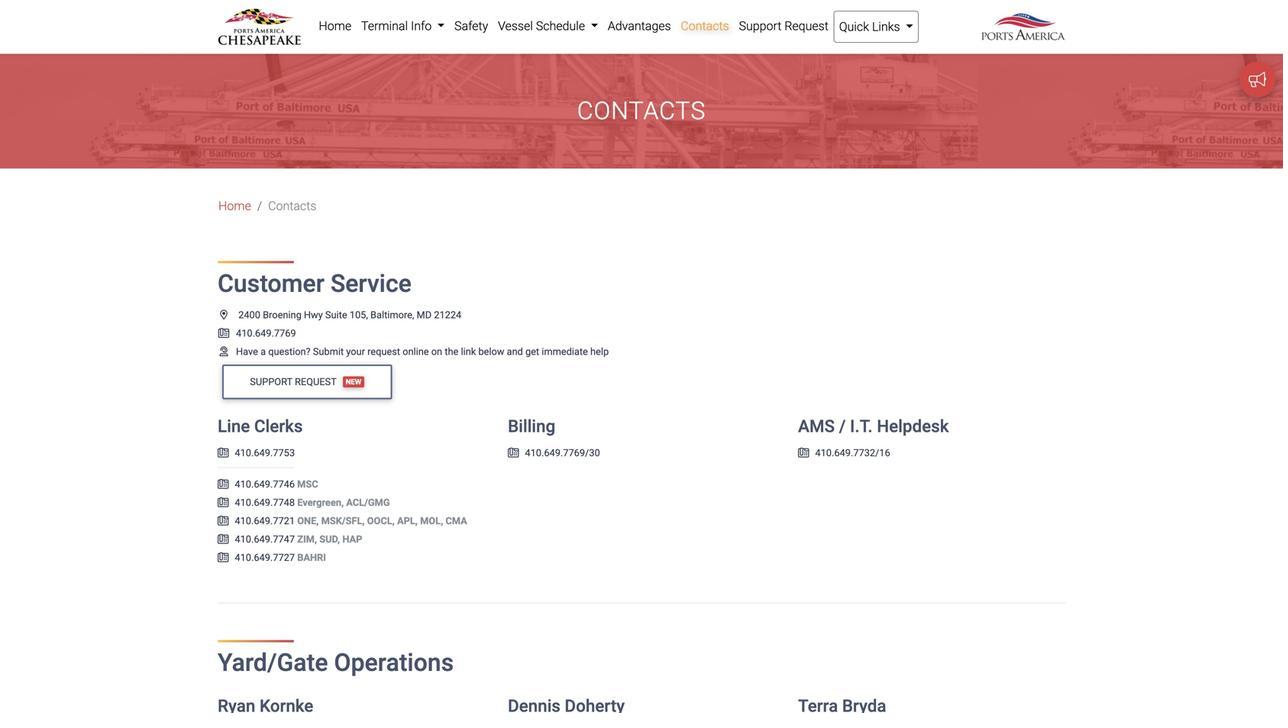 Task type: describe. For each thing, give the bounding box(es) containing it.
advantages link
[[603, 11, 676, 41]]

oocl,
[[367, 515, 395, 526]]

vessel
[[498, 19, 533, 33]]

terminal info
[[361, 19, 435, 33]]

links
[[873, 19, 901, 34]]

map marker alt image
[[218, 310, 230, 320]]

safety
[[455, 19, 488, 33]]

410.649.7727
[[235, 552, 295, 563]]

link
[[461, 346, 476, 357]]

support request link
[[734, 11, 834, 41]]

410.649.7748
[[235, 497, 295, 508]]

105,
[[350, 309, 368, 320]]

request
[[368, 346, 400, 357]]

and
[[507, 346, 523, 357]]

broening
[[263, 309, 302, 320]]

clerks
[[254, 416, 303, 436]]

suite
[[325, 309, 347, 320]]

service
[[331, 269, 412, 298]]

schedule
[[536, 19, 585, 33]]

/
[[840, 416, 846, 436]]

contacts link
[[676, 11, 734, 41]]

new
[[346, 378, 362, 386]]

quick links link
[[834, 11, 919, 43]]

0 vertical spatial support
[[739, 19, 782, 33]]

410.649.7769
[[236, 327, 296, 339]]

1 horizontal spatial support request
[[739, 19, 829, 33]]

baltimore,
[[371, 309, 415, 320]]

hwy
[[304, 309, 323, 320]]

cma
[[446, 515, 467, 526]]

have a question? submit your request online on the link below and get immediate help
[[236, 346, 609, 357]]

410.649.7753
[[235, 447, 295, 458]]

line clerks
[[218, 416, 303, 436]]

apl,
[[397, 515, 418, 526]]

the
[[445, 346, 459, 357]]

question?
[[268, 346, 311, 357]]

immediate
[[542, 346, 588, 357]]

phone office image for 410.649.7732/16
[[799, 448, 810, 457]]

sud,
[[320, 533, 340, 545]]

phone office image for 410.649.7769
[[218, 328, 230, 338]]

your
[[346, 346, 365, 357]]

phone office image for 410.649.7721
[[218, 516, 229, 525]]

phone office image for 410.649.7727
[[218, 552, 229, 562]]

advantages
[[608, 19, 671, 33]]

evergreen,
[[297, 497, 344, 508]]

quick
[[840, 19, 870, 34]]

phone office image for 410.649.7747
[[218, 534, 229, 544]]

410.649.7746
[[235, 478, 295, 490]]

hap
[[343, 533, 363, 545]]

user headset image
[[218, 346, 230, 356]]

below
[[479, 346, 505, 357]]

1 vertical spatial request
[[295, 376, 337, 387]]

ams
[[799, 416, 835, 436]]

phone office image for 410.649.7769/30
[[508, 448, 519, 457]]

helpdesk
[[878, 416, 949, 436]]

2 vertical spatial contacts
[[268, 199, 317, 213]]

get
[[526, 346, 540, 357]]

terminal
[[361, 19, 408, 33]]

phone office image for 410.649.7753
[[218, 448, 229, 457]]

mol,
[[420, 515, 443, 526]]

billing
[[508, 416, 556, 436]]

0 horizontal spatial support request
[[250, 376, 337, 387]]

2400 broening hwy suite 105, baltimore, md 21224 link
[[218, 309, 462, 320]]



Task type: locate. For each thing, give the bounding box(es) containing it.
help
[[591, 346, 609, 357]]

0 vertical spatial request
[[785, 19, 829, 33]]

410.649.7727 bahri
[[235, 552, 326, 563]]

410.649.7753 link
[[218, 447, 295, 458]]

410.649.7769 link
[[218, 327, 296, 339]]

phone office image
[[218, 448, 229, 457], [799, 448, 810, 457], [218, 497, 229, 507], [218, 516, 229, 525], [218, 534, 229, 544]]

ams / i.t. helpdesk
[[799, 416, 949, 436]]

phone office image for 410.649.7746
[[218, 479, 229, 489]]

support
[[739, 19, 782, 33], [250, 376, 293, 387]]

2400 broening hwy suite 105, baltimore, md 21224
[[239, 309, 462, 320]]

410.649.7746 msc
[[235, 478, 318, 490]]

phone office image for 410.649.7748
[[218, 497, 229, 507]]

phone office image inside 410.649.7769 link
[[218, 328, 230, 338]]

online
[[403, 346, 429, 357]]

home
[[319, 19, 352, 33], [219, 199, 251, 213]]

one,
[[297, 515, 319, 526]]

contacts
[[681, 19, 730, 33], [578, 96, 706, 125], [268, 199, 317, 213]]

410.649.7732/16 link
[[799, 447, 891, 458]]

support right contacts link
[[739, 19, 782, 33]]

a
[[261, 346, 266, 357]]

410.649.7732/16
[[816, 447, 891, 458]]

1 vertical spatial home link
[[219, 197, 251, 215]]

phone office image left 410.649.7747
[[218, 534, 229, 544]]

phone office image down line
[[218, 448, 229, 457]]

410.649.7721 one, msk/sfl, oocl, apl, mol, cma
[[235, 515, 467, 526]]

msc
[[297, 478, 318, 490]]

phone office image inside the 410.649.7732/16 link
[[799, 448, 810, 457]]

1 vertical spatial home
[[219, 199, 251, 213]]

i.t.
[[851, 416, 873, 436]]

msk/sfl,
[[321, 515, 365, 526]]

operations
[[334, 648, 454, 677]]

support request
[[739, 19, 829, 33], [250, 376, 337, 387]]

terminal info link
[[357, 11, 450, 41]]

acl/gmg
[[346, 497, 390, 508]]

safety link
[[450, 11, 493, 41]]

0 vertical spatial contacts
[[681, 19, 730, 33]]

phone office image up user headset icon
[[218, 328, 230, 338]]

410.649.7721
[[235, 515, 295, 526]]

1 horizontal spatial request
[[785, 19, 829, 33]]

1 vertical spatial support request
[[250, 376, 337, 387]]

410.649.7747 zim, sud, hap
[[235, 533, 363, 545]]

support down a
[[250, 376, 293, 387]]

410.649.7747
[[235, 533, 295, 545]]

md
[[417, 309, 432, 320]]

phone office image
[[218, 328, 230, 338], [508, 448, 519, 457], [218, 479, 229, 489], [218, 552, 229, 562]]

vessel schedule link
[[493, 11, 603, 41]]

bahri
[[297, 552, 326, 563]]

1 vertical spatial contacts
[[578, 96, 706, 125]]

zim,
[[297, 533, 317, 545]]

phone office image left 410.649.7727
[[218, 552, 229, 562]]

1 horizontal spatial home
[[319, 19, 352, 33]]

vessel schedule
[[498, 19, 588, 33]]

phone office image left 410.649.7748
[[218, 497, 229, 507]]

request
[[785, 19, 829, 33], [295, 376, 337, 387]]

phone office image left 410.649.7746
[[218, 479, 229, 489]]

phone office image inside 410.649.7769/30 link
[[508, 448, 519, 457]]

410.649.7769/30 link
[[508, 447, 600, 458]]

410.649.7769/30
[[525, 447, 600, 458]]

submit
[[313, 346, 344, 357]]

2400
[[239, 309, 261, 320]]

410.649.7748 evergreen, acl/gmg
[[235, 497, 390, 508]]

0 horizontal spatial home
[[219, 199, 251, 213]]

0 horizontal spatial request
[[295, 376, 337, 387]]

quick links
[[840, 19, 904, 34]]

phone office image down ams
[[799, 448, 810, 457]]

0 vertical spatial home link
[[314, 11, 357, 41]]

customer service
[[218, 269, 412, 298]]

1 vertical spatial support
[[250, 376, 293, 387]]

0 vertical spatial home
[[319, 19, 352, 33]]

support request left quick
[[739, 19, 829, 33]]

on
[[432, 346, 443, 357]]

info
[[411, 19, 432, 33]]

support request down question?
[[250, 376, 337, 387]]

phone office image left 410.649.7721
[[218, 516, 229, 525]]

0 horizontal spatial support
[[250, 376, 293, 387]]

yard/gate
[[218, 648, 328, 677]]

home link
[[314, 11, 357, 41], [219, 197, 251, 215]]

request left quick
[[785, 19, 829, 33]]

phone office image down billing
[[508, 448, 519, 457]]

have
[[236, 346, 258, 357]]

yard/gate operations
[[218, 648, 454, 677]]

line
[[218, 416, 250, 436]]

1 horizontal spatial home link
[[314, 11, 357, 41]]

request down "submit"
[[295, 376, 337, 387]]

customer
[[218, 269, 325, 298]]

phone office image inside the 410.649.7753 link
[[218, 448, 229, 457]]

have a question? submit your request online on the link below and get immediate help link
[[218, 346, 609, 357]]

1 horizontal spatial support
[[739, 19, 782, 33]]

21224
[[434, 309, 462, 320]]

0 horizontal spatial home link
[[219, 197, 251, 215]]

0 vertical spatial support request
[[739, 19, 829, 33]]



Task type: vqa. For each thing, say whether or not it's contained in the screenshot.
Urgent Messages link
no



